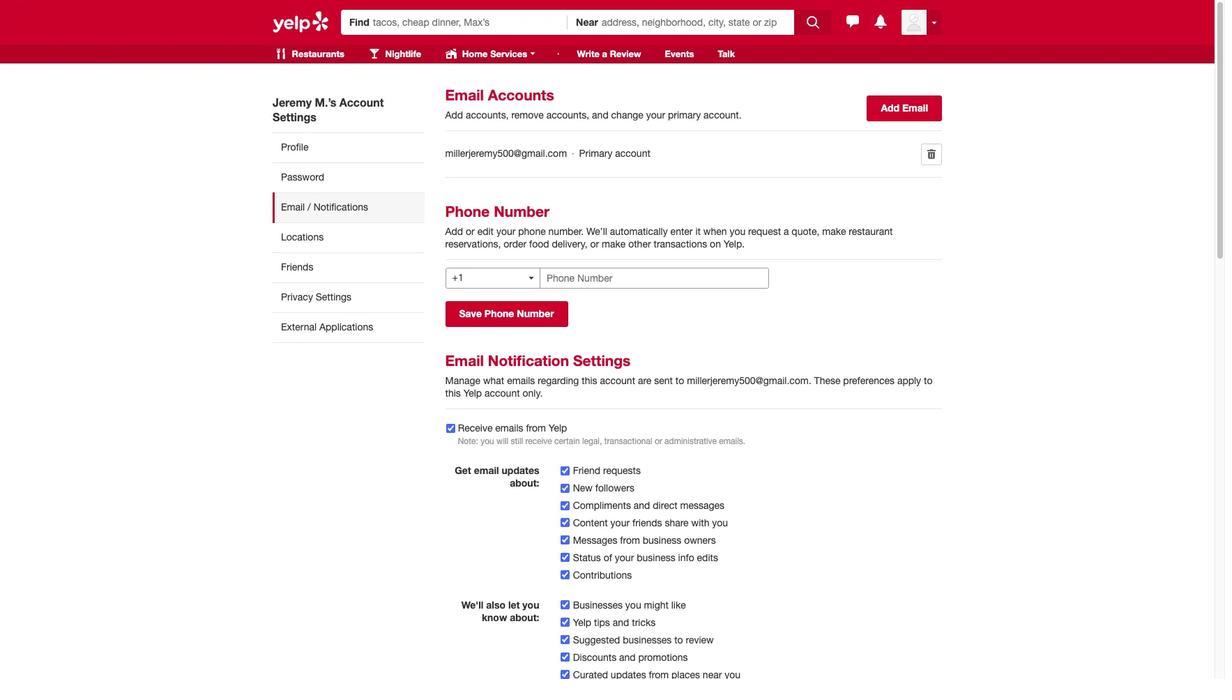 Task type: vqa. For each thing, say whether or not it's contained in the screenshot.
16 info v2 icon to the right
no



Task type: locate. For each thing, give the bounding box(es) containing it.
a
[[602, 48, 608, 59], [784, 226, 789, 237]]

and left change at top
[[592, 110, 609, 121]]

0 vertical spatial settings
[[273, 110, 317, 123]]

from
[[526, 423, 546, 434], [620, 535, 640, 546]]

settings up manage what emails regarding this account are sent to millerjeremy500@gmail.com on the bottom
[[573, 352, 631, 370]]

notifications
[[314, 202, 368, 213]]

or inside receive emails from yelp note: you will still receive certain legal, transactional or administrative emails.
[[655, 436, 663, 446]]

yelp left tips
[[573, 617, 592, 628]]

phone inside button
[[485, 307, 514, 319]]

number up phone
[[494, 203, 550, 220]]

privacy
[[281, 292, 313, 303]]

emails up only.
[[507, 375, 535, 386]]

1 horizontal spatial millerjeremy500@gmail.com
[[687, 375, 809, 386]]

1 vertical spatial from
[[620, 535, 640, 546]]

make down the we'll
[[602, 238, 626, 250]]

manage what emails regarding this account are sent to millerjeremy500@gmail.com
[[445, 375, 809, 386]]

phone right save
[[485, 307, 514, 319]]

messages from business owners
[[573, 535, 716, 546]]

2 vertical spatial account
[[485, 388, 520, 399]]

1 vertical spatial emails
[[495, 423, 524, 434]]

1 vertical spatial account
[[600, 375, 635, 386]]

or up reservations,
[[466, 226, 475, 237]]

emails.
[[719, 436, 746, 446]]

external
[[281, 322, 317, 333]]

save
[[459, 307, 482, 319]]

1 horizontal spatial or
[[590, 238, 599, 250]]

account left are at the bottom right of the page
[[600, 375, 635, 386]]

add inside "phone number add or edit your phone number. we'll automatically enter it when you request a quote, make restaurant reservations, order food delivery, or make other transactions on yelp."
[[445, 226, 463, 237]]

business down the messages from business owners
[[637, 552, 676, 563]]

of
[[604, 552, 612, 563]]

1 horizontal spatial from
[[620, 535, 640, 546]]

0 vertical spatial a
[[602, 48, 608, 59]]

about: down let
[[510, 611, 540, 623]]

0 vertical spatial yelp
[[464, 388, 482, 399]]

you left will on the bottom
[[481, 436, 494, 446]]

settings inside the privacy settings link
[[316, 292, 352, 303]]

0 vertical spatial millerjeremy500@gmail.com
[[445, 148, 567, 159]]

your up "order"
[[497, 226, 516, 237]]

number inside button
[[517, 307, 554, 319]]

your down 'compliments'
[[611, 517, 630, 529]]

1 vertical spatial yelp
[[549, 423, 567, 434]]

share
[[665, 517, 689, 529]]

your right of
[[615, 552, 634, 563]]

add inside email accounts add accounts, remove accounts, and change your primary account.
[[445, 110, 463, 121]]

primary account
[[579, 148, 651, 159]]

yelp
[[464, 388, 482, 399], [549, 423, 567, 434], [573, 617, 592, 628]]

None checkbox
[[446, 424, 455, 433], [561, 484, 570, 493], [561, 553, 570, 563], [561, 636, 570, 645], [561, 671, 570, 679], [446, 424, 455, 433], [561, 484, 570, 493], [561, 553, 570, 563], [561, 636, 570, 645], [561, 671, 570, 679]]

2 about: from the top
[[510, 611, 540, 623]]

Find field
[[373, 15, 559, 29]]

1 menu bar from the left
[[264, 45, 550, 63]]

add email
[[881, 102, 928, 114]]

email notification settings
[[445, 352, 631, 370]]

to right sent
[[676, 375, 685, 386]]

a left quote,
[[784, 226, 789, 237]]

might
[[644, 600, 669, 611]]

about: inside we'll also let you know about:
[[510, 611, 540, 623]]

emails up will on the bottom
[[495, 423, 524, 434]]

0 vertical spatial from
[[526, 423, 546, 434]]

owners
[[684, 535, 716, 546]]

1 vertical spatial millerjeremy500@gmail.com
[[687, 375, 809, 386]]

or right transactional
[[655, 436, 663, 446]]

discounts and promotions
[[573, 652, 688, 663]]

business down content your friends share with you
[[643, 535, 682, 546]]

0 horizontal spatial this
[[445, 388, 461, 399]]

write
[[577, 48, 600, 59]]

manage
[[445, 375, 481, 386]]

0 horizontal spatial accounts,
[[466, 110, 509, 121]]

1 horizontal spatial this
[[582, 375, 598, 386]]

yelp up certain
[[549, 423, 567, 434]]

quote,
[[792, 226, 820, 237]]

restaurants link
[[264, 45, 355, 63]]

what
[[483, 375, 505, 386]]

emails
[[507, 375, 535, 386], [495, 423, 524, 434]]

write a review link
[[567, 45, 652, 63]]

add for phone number
[[445, 226, 463, 237]]

2 horizontal spatial or
[[655, 436, 663, 446]]

2 vertical spatial yelp
[[573, 617, 592, 628]]

0 horizontal spatial or
[[466, 226, 475, 237]]

and up friends
[[634, 500, 650, 511]]

edit
[[478, 226, 494, 237]]

receive
[[526, 436, 552, 446]]

m.'s
[[315, 96, 336, 109]]

1 vertical spatial make
[[602, 238, 626, 250]]

number
[[494, 203, 550, 220], [517, 307, 554, 319]]

primary
[[668, 110, 701, 121]]

and inside email accounts add accounts, remove accounts, and change your primary account.
[[592, 110, 609, 121]]

get email updates about:
[[455, 464, 540, 489]]

we'll
[[462, 599, 484, 611]]

1 horizontal spatial accounts,
[[547, 110, 590, 121]]

0 vertical spatial phone
[[445, 203, 490, 220]]

email inside email accounts add accounts, remove accounts, and change your primary account.
[[445, 86, 484, 104]]

None checkbox
[[561, 466, 570, 475], [561, 501, 570, 510], [561, 519, 570, 528], [561, 536, 570, 545], [561, 571, 570, 580], [561, 601, 570, 610], [561, 618, 570, 627], [561, 653, 570, 662], [561, 466, 570, 475], [561, 501, 570, 510], [561, 519, 570, 528], [561, 536, 570, 545], [561, 571, 570, 580], [561, 601, 570, 610], [561, 618, 570, 627], [561, 653, 570, 662]]

about:
[[510, 477, 540, 489], [510, 611, 540, 623]]

menu bar containing write a review
[[553, 45, 746, 63]]

email
[[474, 464, 499, 476]]

you right let
[[523, 599, 540, 611]]

yelp down manage
[[464, 388, 482, 399]]

0 vertical spatial this
[[582, 375, 598, 386]]

from up receive
[[526, 423, 546, 434]]

suggested businesses to review
[[573, 634, 714, 646]]

2 accounts, from the left
[[547, 110, 590, 121]]

1 vertical spatial settings
[[316, 292, 352, 303]]

email / notifications
[[281, 202, 368, 213]]

let
[[508, 599, 520, 611]]

locations
[[281, 232, 324, 243]]

emails inside receive emails from yelp note: you will still receive certain legal, transactional or administrative emails.
[[495, 423, 524, 434]]

. these preferences apply to this yelp account only.
[[445, 375, 933, 399]]

millerjeremy500@gmail.com down remove
[[445, 148, 567, 159]]

1 about: from the top
[[510, 477, 540, 489]]

None search field
[[341, 6, 834, 35]]

2 vertical spatial or
[[655, 436, 663, 446]]

1 horizontal spatial a
[[784, 226, 789, 237]]

add email link
[[867, 96, 942, 121]]

0 horizontal spatial menu bar
[[264, 45, 550, 63]]

and
[[592, 110, 609, 121], [634, 500, 650, 511], [613, 617, 629, 628], [619, 652, 636, 663]]

millerjeremy500@gmail.com up emails.
[[687, 375, 809, 386]]

like
[[672, 600, 686, 611]]

restaurant
[[849, 226, 893, 237]]

account right "primary"
[[615, 148, 651, 159]]

messages image
[[845, 13, 862, 30]]

1 vertical spatial number
[[517, 307, 554, 319]]

add for email accounts
[[445, 110, 463, 121]]

settings up "external applications"
[[316, 292, 352, 303]]

menu bar
[[264, 45, 550, 63], [553, 45, 746, 63]]

1 vertical spatial about:
[[510, 611, 540, 623]]

are
[[638, 375, 652, 386]]

friends
[[633, 517, 662, 529]]

None field
[[373, 15, 559, 29]]

settings down "jeremy"
[[273, 110, 317, 123]]

email
[[445, 86, 484, 104], [903, 102, 928, 114], [281, 202, 305, 213], [445, 352, 484, 370]]

this inside . these preferences apply to this yelp account only.
[[445, 388, 461, 399]]

0 vertical spatial number
[[494, 203, 550, 220]]

or
[[466, 226, 475, 237], [590, 238, 599, 250], [655, 436, 663, 446]]

email / notifications link
[[273, 193, 424, 222]]

home services
[[460, 48, 530, 59]]

compliments and direct messages
[[573, 500, 725, 511]]

or down the we'll
[[590, 238, 599, 250]]

from up status of your business info edits
[[620, 535, 640, 546]]

0 vertical spatial about:
[[510, 477, 540, 489]]

request
[[749, 226, 781, 237]]

0 horizontal spatial millerjeremy500@gmail.com
[[445, 148, 567, 159]]

friend
[[573, 465, 601, 476]]

accounts, right remove
[[547, 110, 590, 121]]

settings
[[273, 110, 317, 123], [316, 292, 352, 303], [573, 352, 631, 370]]

messages
[[680, 500, 725, 511]]

1 vertical spatial phone
[[485, 307, 514, 319]]

number up email notification settings
[[517, 307, 554, 319]]

yelp inside . these preferences apply to this yelp account only.
[[464, 388, 482, 399]]

status
[[573, 552, 601, 563]]

email for email accounts add accounts, remove accounts, and change your primary account.
[[445, 86, 484, 104]]

accounts, down accounts
[[466, 110, 509, 121]]

friends
[[281, 262, 313, 273]]

when
[[704, 226, 727, 237]]

your right change at top
[[646, 110, 666, 121]]

1 horizontal spatial make
[[823, 226, 846, 237]]

to
[[676, 375, 685, 386], [924, 375, 933, 386], [675, 634, 683, 646]]

you up yelp.
[[730, 226, 746, 237]]

0 horizontal spatial yelp
[[464, 388, 482, 399]]

2 vertical spatial settings
[[573, 352, 631, 370]]

compliments
[[573, 500, 631, 511]]

0 horizontal spatial from
[[526, 423, 546, 434]]

to right "apply"
[[924, 375, 933, 386]]

2 menu bar from the left
[[553, 45, 746, 63]]

make right quote,
[[823, 226, 846, 237]]

and right tips
[[613, 617, 629, 628]]

1 vertical spatial a
[[784, 226, 789, 237]]

review
[[686, 634, 714, 646]]

account inside . these preferences apply to this yelp account only.
[[485, 388, 520, 399]]

number inside "phone number add or edit your phone number. we'll automatically enter it when you request a quote, make restaurant reservations, order food delivery, or make other transactions on yelp."
[[494, 203, 550, 220]]

millerjeremy500@gmail.com
[[445, 148, 567, 159], [687, 375, 809, 386]]

1 horizontal spatial menu bar
[[553, 45, 746, 63]]

automatically
[[610, 226, 668, 237]]

a right write at the top left
[[602, 48, 608, 59]]

account down what
[[485, 388, 520, 399]]

phone up edit
[[445, 203, 490, 220]]

you right with
[[712, 517, 728, 529]]

about: down 'updates'
[[510, 477, 540, 489]]

1 horizontal spatial yelp
[[549, 423, 567, 434]]

1 vertical spatial this
[[445, 388, 461, 399]]

you up the tricks
[[626, 600, 642, 611]]

regarding
[[538, 375, 579, 386]]

know
[[482, 611, 507, 623]]

1 vertical spatial or
[[590, 238, 599, 250]]

this down manage
[[445, 388, 461, 399]]

delivery,
[[552, 238, 588, 250]]

0 horizontal spatial a
[[602, 48, 608, 59]]

this right regarding
[[582, 375, 598, 386]]



Task type: describe. For each thing, give the bounding box(es) containing it.
password
[[281, 172, 324, 183]]

these
[[814, 375, 841, 386]]

0 horizontal spatial make
[[602, 238, 626, 250]]

external applications
[[281, 322, 373, 333]]

events link
[[655, 45, 705, 63]]

notification
[[488, 352, 569, 370]]

tricks
[[632, 617, 656, 628]]

talk
[[718, 48, 735, 59]]

settings inside jeremy m.'s account settings
[[273, 110, 317, 123]]

find
[[349, 16, 370, 28]]

sent
[[654, 375, 673, 386]]

info
[[678, 552, 695, 563]]

yelp tips and tricks
[[573, 617, 656, 628]]

0 vertical spatial or
[[466, 226, 475, 237]]

yelp.
[[724, 238, 745, 250]]

we'll
[[587, 226, 607, 237]]

legal,
[[582, 436, 602, 446]]

businesses
[[623, 634, 672, 646]]

tips
[[594, 617, 610, 628]]

friends link
[[273, 252, 424, 282]]

2 horizontal spatial yelp
[[573, 617, 592, 628]]

you inside we'll also let you know about:
[[523, 599, 540, 611]]

account.
[[704, 110, 742, 121]]

notifications element
[[873, 13, 889, 30]]

events
[[665, 48, 694, 59]]

number.
[[549, 226, 584, 237]]

jeremy
[[273, 96, 312, 109]]

from inside receive emails from yelp note: you will still receive certain legal, transactional or administrative emails.
[[526, 423, 546, 434]]

1 vertical spatial business
[[637, 552, 676, 563]]

talk link
[[708, 45, 746, 63]]

edits
[[697, 552, 718, 563]]

receive emails from yelp note: you will still receive certain legal, transactional or administrative emails.
[[458, 423, 746, 446]]

only.
[[523, 388, 543, 399]]

still
[[511, 436, 523, 446]]

your inside email accounts add accounts, remove accounts, and change your primary account.
[[646, 110, 666, 121]]

jeremy m.'s account settings
[[273, 96, 384, 123]]

locations link
[[273, 222, 424, 252]]

friend requests
[[573, 465, 641, 476]]

home
[[462, 48, 488, 59]]

home services link
[[435, 45, 550, 63]]

profile
[[281, 142, 309, 153]]

note:
[[458, 436, 478, 446]]

also
[[486, 599, 506, 611]]

0 vertical spatial account
[[615, 148, 651, 159]]

accounts
[[488, 86, 554, 104]]

jeremy m. image
[[902, 10, 927, 35]]

Phone Number text field
[[540, 268, 769, 289]]

your inside "phone number add or edit your phone number. we'll automatically enter it when you request a quote, make restaurant reservations, order food delivery, or make other transactions on yelp."
[[497, 226, 516, 237]]

other
[[629, 238, 651, 250]]

phone
[[518, 226, 546, 237]]

you inside "phone number add or edit your phone number. we'll automatically enter it when you request a quote, make restaurant reservations, order food delivery, or make other transactions on yelp."
[[730, 226, 746, 237]]

a inside "phone number add or edit your phone number. we'll automatically enter it when you request a quote, make restaurant reservations, order food delivery, or make other transactions on yelp."
[[784, 226, 789, 237]]

change
[[611, 110, 644, 121]]

nightlife link
[[358, 45, 432, 63]]

review
[[610, 48, 642, 59]]

email accounts add accounts, remove accounts, and change your primary account.
[[445, 86, 742, 121]]

receive
[[458, 423, 493, 434]]

you inside receive emails from yelp note: you will still receive certain legal, transactional or administrative emails.
[[481, 436, 494, 446]]

external applications link
[[273, 312, 424, 343]]

discounts
[[573, 652, 617, 663]]

0 vertical spatial emails
[[507, 375, 535, 386]]

address, neighborhood, city, state or zip field
[[602, 15, 786, 29]]

phone number add or edit your phone number. we'll automatically enter it when you request a quote, make restaurant reservations, order food delivery, or make other transactions on yelp.
[[445, 203, 893, 250]]

restaurants
[[289, 48, 345, 59]]

to left review
[[675, 634, 683, 646]]

messages element
[[845, 13, 862, 30]]

email for email notification settings
[[445, 352, 484, 370]]

to inside . these preferences apply to this yelp account only.
[[924, 375, 933, 386]]

remove
[[512, 110, 544, 121]]

status of your business info edits
[[573, 552, 718, 563]]

businesses
[[573, 600, 623, 611]]

on
[[710, 238, 721, 250]]

menu bar containing restaurants
[[264, 45, 550, 63]]

reservations,
[[445, 238, 501, 250]]

direct
[[653, 500, 678, 511]]

certain
[[555, 436, 580, 446]]

save phone number button
[[445, 301, 568, 327]]

preferences
[[844, 375, 895, 386]]

followers
[[596, 483, 635, 494]]

notifications image
[[873, 13, 889, 30]]

services
[[490, 48, 527, 59]]

phone inside "phone number add or edit your phone number. we'll automatically enter it when you request a quote, make restaurant reservations, order food delivery, or make other transactions on yelp."
[[445, 203, 490, 220]]

write a review
[[577, 48, 642, 59]]

order
[[504, 238, 527, 250]]

1 accounts, from the left
[[466, 110, 509, 121]]

primary
[[579, 148, 613, 159]]

transactions
[[654, 238, 707, 250]]

it
[[696, 226, 701, 237]]

applications
[[319, 322, 373, 333]]

transactional
[[605, 436, 653, 446]]

none search field containing find
[[341, 6, 834, 35]]

businesses you might like
[[573, 600, 686, 611]]

yelp inside receive emails from yelp note: you will still receive certain legal, transactional or administrative emails.
[[549, 423, 567, 434]]

profile link
[[273, 133, 424, 163]]

near
[[576, 16, 598, 28]]

password link
[[273, 163, 424, 193]]

suggested
[[573, 634, 620, 646]]

and down suggested businesses to review
[[619, 652, 636, 663]]

email for email / notifications
[[281, 202, 305, 213]]

about: inside get email updates about:
[[510, 477, 540, 489]]

0 vertical spatial make
[[823, 226, 846, 237]]

0 vertical spatial business
[[643, 535, 682, 546]]

/
[[308, 202, 311, 213]]

.
[[809, 375, 812, 386]]

account
[[339, 96, 384, 109]]

we'll also let you know about:
[[462, 599, 540, 623]]



